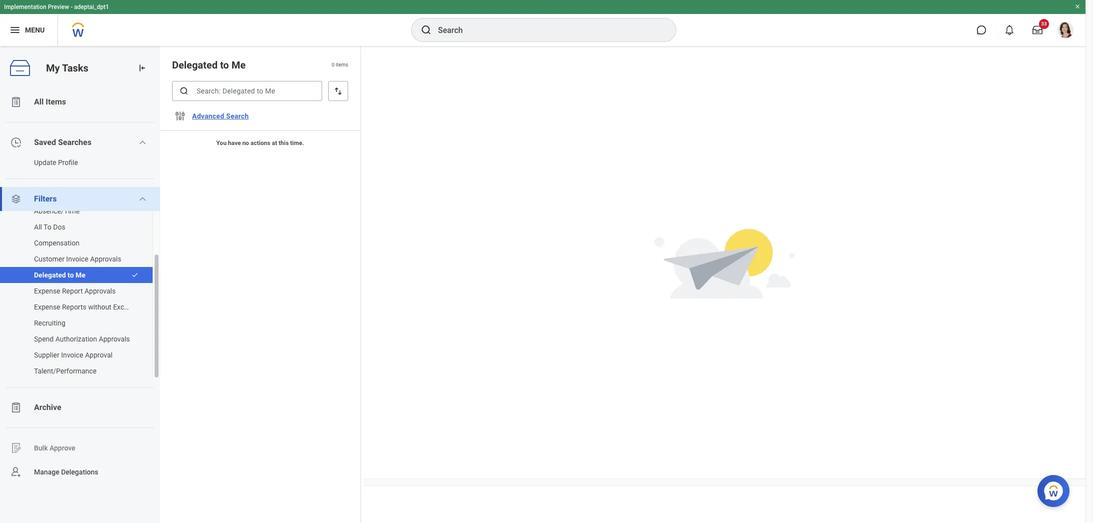 Task type: locate. For each thing, give the bounding box(es) containing it.
all to dos
[[34, 223, 65, 231]]

implementation
[[4, 4, 46, 11]]

1 vertical spatial search image
[[179, 86, 189, 96]]

invoice
[[66, 255, 88, 263], [61, 351, 83, 359]]

2 expense from the top
[[34, 303, 60, 311]]

1 vertical spatial delegated
[[34, 271, 66, 279]]

expense up "recruiting"
[[34, 303, 60, 311]]

1 vertical spatial all
[[34, 223, 42, 231]]

1 horizontal spatial to
[[220, 59, 229, 71]]

spend authorization approvals
[[34, 335, 130, 343]]

all left to
[[34, 223, 42, 231]]

1 horizontal spatial delegated to me
[[172, 59, 246, 71]]

chevron down image
[[139, 139, 147, 147], [139, 195, 147, 203]]

preview
[[48, 4, 69, 11]]

saved searches
[[34, 138, 92, 147]]

1 horizontal spatial delegated
[[172, 59, 218, 71]]

approvals inside 'button'
[[99, 335, 130, 343]]

filters
[[34, 194, 57, 204]]

0 vertical spatial chevron down image
[[139, 139, 147, 147]]

archive
[[34, 403, 61, 412]]

approvals up without
[[85, 287, 116, 295]]

approvals for customer invoice approvals
[[90, 255, 121, 263]]

2 list from the top
[[0, 203, 160, 379]]

all items
[[34, 97, 66, 107]]

delegated inside button
[[34, 271, 66, 279]]

approvals up approval
[[99, 335, 130, 343]]

all inside button
[[34, 223, 42, 231]]

compensation
[[34, 239, 80, 247]]

0 horizontal spatial delegated
[[34, 271, 66, 279]]

to
[[44, 223, 51, 231]]

my tasks element
[[0, 46, 160, 524]]

advanced search
[[192, 112, 249, 120]]

all left items
[[34, 97, 44, 107]]

without
[[88, 303, 111, 311]]

delegations
[[61, 468, 98, 476]]

1 vertical spatial delegated to me
[[34, 271, 86, 279]]

expense down delegated to me button
[[34, 287, 60, 295]]

1 vertical spatial invoice
[[61, 351, 83, 359]]

delegated to me down the customer
[[34, 271, 86, 279]]

customer invoice approvals button
[[0, 251, 143, 267]]

0 vertical spatial invoice
[[66, 255, 88, 263]]

list containing absence/time
[[0, 203, 160, 379]]

invoice inside supplier invoice approval button
[[61, 351, 83, 359]]

this
[[279, 140, 289, 147]]

1 expense from the top
[[34, 287, 60, 295]]

exceptions
[[113, 303, 147, 311]]

filters button
[[0, 187, 160, 211]]

me
[[232, 59, 246, 71], [76, 271, 86, 279]]

to
[[220, 59, 229, 71], [68, 271, 74, 279]]

0 vertical spatial me
[[232, 59, 246, 71]]

1 vertical spatial expense
[[34, 303, 60, 311]]

spend
[[34, 335, 54, 343]]

recruiting button
[[0, 315, 143, 331]]

expense reports without exceptions
[[34, 303, 147, 311]]

1 vertical spatial to
[[68, 271, 74, 279]]

1 list from the top
[[0, 90, 160, 485]]

2 vertical spatial approvals
[[99, 335, 130, 343]]

0 horizontal spatial search image
[[179, 86, 189, 96]]

0 vertical spatial delegated to me
[[172, 59, 246, 71]]

manage delegations
[[34, 468, 98, 476]]

0 vertical spatial expense
[[34, 287, 60, 295]]

adeptai_dpt1
[[74, 4, 109, 11]]

user plus image
[[10, 467, 22, 479]]

search image
[[420, 24, 432, 36], [179, 86, 189, 96]]

0 vertical spatial delegated
[[172, 59, 218, 71]]

to up search: delegated to me text box
[[220, 59, 229, 71]]

configure image
[[174, 110, 186, 122]]

0 horizontal spatial delegated to me
[[34, 271, 86, 279]]

1 horizontal spatial search image
[[420, 24, 432, 36]]

Search Workday  search field
[[438, 19, 656, 41]]

1 chevron down image from the top
[[139, 139, 147, 147]]

1 vertical spatial me
[[76, 271, 86, 279]]

all
[[34, 97, 44, 107], [34, 223, 42, 231]]

time.
[[290, 140, 304, 147]]

list
[[0, 90, 160, 485], [0, 203, 160, 379]]

supplier invoice approval
[[34, 351, 113, 359]]

delegated
[[172, 59, 218, 71], [34, 271, 66, 279]]

delegated to me inside button
[[34, 271, 86, 279]]

expense for expense reports without exceptions
[[34, 303, 60, 311]]

manage
[[34, 468, 59, 476]]

0 vertical spatial approvals
[[90, 255, 121, 263]]

invoice down compensation button
[[66, 255, 88, 263]]

1 all from the top
[[34, 97, 44, 107]]

33
[[1042, 21, 1048, 27]]

Search: Delegated to Me text field
[[172, 81, 322, 101]]

0 vertical spatial search image
[[420, 24, 432, 36]]

me inside button
[[76, 271, 86, 279]]

0 vertical spatial all
[[34, 97, 44, 107]]

delegated to me
[[172, 59, 246, 71], [34, 271, 86, 279]]

approvals inside button
[[90, 255, 121, 263]]

33 button
[[1027, 19, 1050, 41]]

invoice inside customer invoice approvals button
[[66, 255, 88, 263]]

profile logan mcneil image
[[1058, 22, 1074, 40]]

chevron down image inside the filters dropdown button
[[139, 195, 147, 203]]

1 vertical spatial approvals
[[85, 287, 116, 295]]

approvals down compensation button
[[90, 255, 121, 263]]

delegated inside the item list element
[[172, 59, 218, 71]]

all inside button
[[34, 97, 44, 107]]

delegated to me button
[[0, 267, 127, 283]]

expense reports without exceptions button
[[0, 299, 147, 315]]

clock check image
[[10, 137, 22, 149]]

me down customer invoice approvals
[[76, 271, 86, 279]]

expense report approvals button
[[0, 283, 143, 299]]

2 all from the top
[[34, 223, 42, 231]]

chevron down image inside saved searches dropdown button
[[139, 139, 147, 147]]

no
[[242, 140, 249, 147]]

0 vertical spatial to
[[220, 59, 229, 71]]

compensation button
[[0, 235, 143, 251]]

1 vertical spatial chevron down image
[[139, 195, 147, 203]]

to down customer invoice approvals button
[[68, 271, 74, 279]]

expense
[[34, 287, 60, 295], [34, 303, 60, 311]]

2 chevron down image from the top
[[139, 195, 147, 203]]

1 horizontal spatial me
[[232, 59, 246, 71]]

list containing all items
[[0, 90, 160, 485]]

0 horizontal spatial me
[[76, 271, 86, 279]]

invoice down the spend authorization approvals 'button'
[[61, 351, 83, 359]]

0 horizontal spatial to
[[68, 271, 74, 279]]

approvals
[[90, 255, 121, 263], [85, 287, 116, 295], [99, 335, 130, 343]]

advanced search button
[[188, 106, 253, 126]]

invoice for approvals
[[66, 255, 88, 263]]

expense report approvals
[[34, 287, 116, 295]]

me up search: delegated to me text box
[[232, 59, 246, 71]]

approval
[[85, 351, 113, 359]]

invoice for approval
[[61, 351, 83, 359]]

tasks
[[62, 62, 88, 74]]

talent/performance
[[34, 367, 97, 375]]

approvals inside button
[[85, 287, 116, 295]]

close environment banner image
[[1075, 4, 1081, 10]]

advanced
[[192, 112, 224, 120]]

you
[[216, 140, 227, 147]]

update profile button
[[0, 155, 150, 171]]

chevron down image for filters
[[139, 195, 147, 203]]

delegated to me up search: delegated to me text box
[[172, 59, 246, 71]]

actions
[[251, 140, 271, 147]]

report
[[62, 287, 83, 295]]

you have no actions at this time.
[[216, 140, 304, 147]]



Task type: vqa. For each thing, say whether or not it's contained in the screenshot.
All Contingent Workers with Assets element
no



Task type: describe. For each thing, give the bounding box(es) containing it.
at
[[272, 140, 277, 147]]

all to dos button
[[0, 219, 143, 235]]

bulk
[[34, 444, 48, 452]]

0 items
[[332, 62, 348, 68]]

customer invoice approvals
[[34, 255, 121, 263]]

menu banner
[[0, 0, 1086, 46]]

clipboard image
[[10, 96, 22, 108]]

approve
[[50, 444, 75, 452]]

check image
[[132, 272, 139, 279]]

0
[[332, 62, 335, 68]]

inbox large image
[[1033, 25, 1043, 35]]

to inside the item list element
[[220, 59, 229, 71]]

approvals for expense report approvals
[[85, 287, 116, 295]]

items
[[336, 62, 348, 68]]

delegated to me inside the item list element
[[172, 59, 246, 71]]

have
[[228, 140, 241, 147]]

item list element
[[160, 46, 361, 524]]

absence/time button
[[0, 203, 143, 219]]

authorization
[[55, 335, 97, 343]]

search image inside menu banner
[[420, 24, 432, 36]]

transformation import image
[[137, 63, 147, 73]]

absence/time
[[34, 207, 80, 215]]

archive button
[[0, 396, 160, 420]]

saved searches button
[[0, 131, 160, 155]]

bulk approve link
[[0, 437, 160, 461]]

all for all items
[[34, 97, 44, 107]]

update
[[34, 159, 56, 167]]

searches
[[58, 138, 92, 147]]

sort image
[[333, 86, 343, 96]]

rename image
[[10, 443, 22, 455]]

perspective image
[[10, 193, 22, 205]]

all for all to dos
[[34, 223, 42, 231]]

talent/performance button
[[0, 363, 143, 379]]

update profile
[[34, 159, 78, 167]]

profile
[[58, 159, 78, 167]]

menu
[[25, 26, 45, 34]]

approvals for spend authorization approvals
[[99, 335, 130, 343]]

chevron down image for saved searches
[[139, 139, 147, 147]]

search
[[226, 112, 249, 120]]

me inside the item list element
[[232, 59, 246, 71]]

reports
[[62, 303, 86, 311]]

expense for expense report approvals
[[34, 287, 60, 295]]

items
[[46, 97, 66, 107]]

customer
[[34, 255, 65, 263]]

to inside button
[[68, 271, 74, 279]]

recruiting
[[34, 319, 65, 327]]

-
[[71, 4, 73, 11]]

supplier invoice approval button
[[0, 347, 143, 363]]

spend authorization approvals button
[[0, 331, 143, 347]]

supplier
[[34, 351, 59, 359]]

all items button
[[0, 90, 160, 114]]

my
[[46, 62, 60, 74]]

clipboard image
[[10, 402, 22, 414]]

notifications large image
[[1005, 25, 1015, 35]]

search image inside the item list element
[[179, 86, 189, 96]]

manage delegations link
[[0, 461, 160, 485]]

justify image
[[9, 24, 21, 36]]

saved
[[34, 138, 56, 147]]

my tasks
[[46, 62, 88, 74]]

dos
[[53, 223, 65, 231]]

implementation preview -   adeptai_dpt1
[[4, 4, 109, 11]]

menu button
[[0, 14, 58, 46]]

bulk approve
[[34, 444, 75, 452]]



